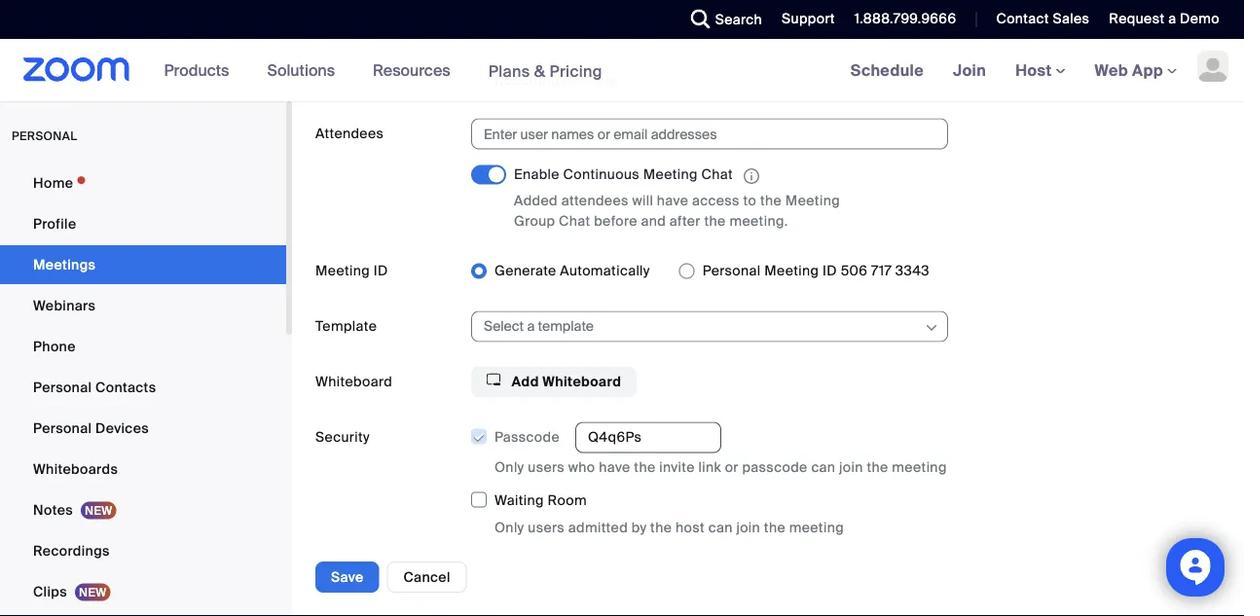 Task type: locate. For each thing, give the bounding box(es) containing it.
0 vertical spatial meeting
[[563, 71, 618, 89]]

can right host
[[709, 519, 733, 537]]

2 whiteboard from the left
[[543, 373, 621, 391]]

Persistent Chat, enter email address,Enter user names or email addresses text field
[[484, 119, 918, 148]]

personal up whiteboards
[[33, 419, 92, 437]]

notes
[[33, 501, 73, 519]]

host option group
[[604, 611, 714, 616]]

whiteboard
[[315, 373, 392, 391], [543, 373, 621, 391]]

can
[[811, 458, 836, 476], [709, 519, 733, 537]]

personal inside meeting id option group
[[703, 262, 761, 280]]

users
[[528, 458, 565, 476], [528, 519, 565, 537]]

after
[[670, 212, 701, 230]]

contact sales
[[997, 10, 1090, 28]]

solutions
[[267, 60, 335, 80]]

have inside the 'added attendees will have access to the meeting group chat before and after the meeting.'
[[657, 191, 689, 209]]

506
[[841, 262, 868, 280]]

recurring
[[495, 71, 560, 89]]

app
[[1132, 60, 1164, 80]]

select meeting template text field
[[484, 312, 923, 341]]

personal contacts link
[[0, 368, 286, 407]]

0 vertical spatial chat
[[702, 166, 733, 184]]

0 horizontal spatial meeting
[[563, 71, 618, 89]]

request a demo link
[[1095, 0, 1244, 39], [1109, 10, 1220, 28]]

users for admitted
[[528, 519, 565, 537]]

personal
[[703, 262, 761, 280], [33, 378, 92, 396], [33, 419, 92, 437]]

personal down meeting.
[[703, 262, 761, 280]]

show options image
[[924, 320, 940, 335]]

0 vertical spatial join
[[839, 458, 863, 476]]

zoom logo image
[[23, 57, 130, 82]]

recordings
[[33, 542, 110, 560]]

1 vertical spatial users
[[528, 519, 565, 537]]

automatically
[[560, 262, 650, 280]]

have right who
[[599, 458, 631, 476]]

plans & pricing
[[488, 61, 603, 81]]

chat
[[702, 166, 733, 184], [559, 212, 590, 230]]

id
[[374, 262, 388, 280], [823, 262, 837, 280]]

enable
[[514, 166, 560, 184]]

add whiteboard
[[508, 373, 621, 391]]

cancel
[[404, 568, 451, 586]]

1 horizontal spatial have
[[657, 191, 689, 209]]

meeting.
[[730, 212, 788, 230]]

meeting up template
[[315, 262, 370, 280]]

0 vertical spatial users
[[528, 458, 565, 476]]

1 users from the top
[[528, 458, 565, 476]]

only users who have the invite link or passcode can join the meeting
[[495, 458, 947, 476]]

users up waiting room
[[528, 458, 565, 476]]

0 horizontal spatial can
[[709, 519, 733, 537]]

1 horizontal spatial chat
[[702, 166, 733, 184]]

1 vertical spatial chat
[[559, 212, 590, 230]]

contact sales link
[[982, 0, 1095, 39], [997, 10, 1090, 28]]

1 vertical spatial have
[[599, 458, 631, 476]]

personal menu menu
[[0, 164, 286, 616]]

access
[[692, 191, 740, 209]]

the
[[760, 191, 782, 209], [704, 212, 726, 230], [634, 458, 656, 476], [867, 458, 889, 476], [651, 519, 672, 537], [764, 519, 786, 537]]

1 vertical spatial join
[[737, 519, 760, 537]]

banner
[[0, 39, 1244, 103]]

1 only from the top
[[495, 458, 524, 476]]

2 vertical spatial personal
[[33, 419, 92, 437]]

0 horizontal spatial join
[[737, 519, 760, 537]]

1 vertical spatial meeting
[[892, 458, 947, 476]]

only up waiting
[[495, 458, 524, 476]]

join right host
[[737, 519, 760, 537]]

home link
[[0, 164, 286, 203]]

meeting
[[563, 71, 618, 89], [892, 458, 947, 476], [789, 519, 844, 537]]

1 vertical spatial personal
[[33, 378, 92, 396]]

1 horizontal spatial can
[[811, 458, 836, 476]]

0 horizontal spatial have
[[599, 458, 631, 476]]

only down waiting
[[495, 519, 524, 537]]

admitted
[[568, 519, 628, 537]]

0 vertical spatial only
[[495, 458, 524, 476]]

whiteboards link
[[0, 450, 286, 489]]

have for the
[[599, 458, 631, 476]]

contacts
[[95, 378, 156, 396]]

0 vertical spatial can
[[811, 458, 836, 476]]

clips
[[33, 583, 67, 601]]

0 horizontal spatial chat
[[559, 212, 590, 230]]

meeting
[[643, 166, 698, 184], [786, 191, 840, 209], [315, 262, 370, 280], [765, 262, 819, 280]]

webinars link
[[0, 286, 286, 325]]

meeting down meeting.
[[765, 262, 819, 280]]

product information navigation
[[150, 39, 617, 103]]

cancel button
[[387, 562, 467, 593]]

None text field
[[575, 422, 722, 453]]

personal contacts
[[33, 378, 156, 396]]

have inside security group
[[599, 458, 631, 476]]

have
[[657, 191, 689, 209], [599, 458, 631, 476]]

host button
[[1016, 60, 1066, 80]]

waiting
[[495, 491, 544, 509]]

have up after
[[657, 191, 689, 209]]

plans & pricing link
[[488, 61, 603, 81], [488, 61, 603, 81]]

personal inside personal devices link
[[33, 419, 92, 437]]

join
[[953, 60, 987, 80]]

chat up access
[[702, 166, 733, 184]]

pricing
[[550, 61, 603, 81]]

1 id from the left
[[374, 262, 388, 280]]

phone
[[33, 337, 76, 355]]

will
[[632, 191, 653, 209]]

personal inside personal contacts link
[[33, 378, 92, 396]]

profile link
[[0, 204, 286, 243]]

0 vertical spatial have
[[657, 191, 689, 209]]

&
[[534, 61, 546, 81]]

0 vertical spatial personal
[[703, 262, 761, 280]]

join link
[[939, 39, 1001, 101]]

only
[[495, 458, 524, 476], [495, 519, 524, 537]]

2 id from the left
[[823, 262, 837, 280]]

meeting up the 'added attendees will have access to the meeting group chat before and after the meeting.' at top
[[643, 166, 698, 184]]

whiteboard down template
[[315, 373, 392, 391]]

meeting up meeting.
[[786, 191, 840, 209]]

waiting room
[[495, 491, 587, 509]]

can right passcode
[[811, 458, 836, 476]]

id inside option group
[[823, 262, 837, 280]]

only for only users who have the invite link or passcode can join the meeting
[[495, 458, 524, 476]]

add whiteboard button
[[471, 367, 637, 398]]

personal down "phone"
[[33, 378, 92, 396]]

support link
[[767, 0, 840, 39], [782, 10, 835, 28]]

0 horizontal spatial whiteboard
[[315, 373, 392, 391]]

id left 506
[[823, 262, 837, 280]]

whiteboard right the add
[[543, 373, 621, 391]]

web
[[1095, 60, 1129, 80]]

chat down attendees
[[559, 212, 590, 230]]

1.888.799.9666 button
[[840, 0, 961, 39], [855, 10, 957, 28]]

join right passcode
[[839, 458, 863, 476]]

meeting inside option group
[[765, 262, 819, 280]]

link
[[699, 458, 721, 476]]

join
[[839, 458, 863, 476], [737, 519, 760, 537]]

none text field inside security group
[[575, 422, 722, 453]]

0 horizontal spatial id
[[374, 262, 388, 280]]

personal devices
[[33, 419, 149, 437]]

1 horizontal spatial meeting
[[789, 519, 844, 537]]

1 horizontal spatial whiteboard
[[543, 373, 621, 391]]

2 horizontal spatial meeting
[[892, 458, 947, 476]]

users down waiting room
[[528, 519, 565, 537]]

id up template
[[374, 262, 388, 280]]

or
[[725, 458, 739, 476]]

1 horizontal spatial id
[[823, 262, 837, 280]]

room
[[548, 491, 587, 509]]

1 vertical spatial only
[[495, 519, 524, 537]]

2 only from the top
[[495, 519, 524, 537]]

2 users from the top
[[528, 519, 565, 537]]

resources
[[373, 60, 450, 80]]



Task type: vqa. For each thing, say whether or not it's contained in the screenshot.
rightmost join
yes



Task type: describe. For each thing, give the bounding box(es) containing it.
search button
[[676, 0, 767, 39]]

learn more about enable continuous meeting chat image
[[738, 167, 765, 185]]

meetings link
[[0, 245, 286, 284]]

products button
[[164, 39, 238, 101]]

3343
[[896, 262, 930, 280]]

search
[[715, 10, 762, 28]]

whiteboards
[[33, 460, 118, 478]]

products
[[164, 60, 229, 80]]

schedule link
[[836, 39, 939, 101]]

resources button
[[373, 39, 459, 101]]

whiteboard inside button
[[543, 373, 621, 391]]

to
[[744, 191, 757, 209]]

717
[[872, 262, 892, 280]]

generate
[[495, 262, 557, 280]]

only users admitted by the host can join the meeting
[[495, 519, 844, 537]]

support
[[782, 10, 835, 28]]

2 vertical spatial meeting
[[789, 519, 844, 537]]

meetings
[[33, 256, 96, 274]]

webinars
[[33, 296, 96, 315]]

and
[[641, 212, 666, 230]]

security group
[[470, 422, 1221, 539]]

meetings navigation
[[836, 39, 1244, 103]]

schedule
[[851, 60, 924, 80]]

chat inside the enable continuous meeting chat 'application'
[[702, 166, 733, 184]]

request a demo
[[1109, 10, 1220, 28]]

contact
[[997, 10, 1049, 28]]

demo
[[1180, 10, 1220, 28]]

home
[[33, 174, 73, 192]]

phone link
[[0, 327, 286, 366]]

solutions button
[[267, 39, 344, 101]]

notes link
[[0, 491, 286, 530]]

recordings link
[[0, 532, 286, 571]]

personal for personal devices
[[33, 419, 92, 437]]

meeting id option group
[[471, 256, 1221, 287]]

request
[[1109, 10, 1165, 28]]

group
[[514, 212, 555, 230]]

host
[[676, 519, 705, 537]]

profile picture image
[[1198, 51, 1229, 82]]

users for who
[[528, 458, 565, 476]]

meeting inside the 'added attendees will have access to the meeting group chat before and after the meeting.'
[[786, 191, 840, 209]]

personal devices link
[[0, 409, 286, 448]]

a
[[1169, 10, 1177, 28]]

web app button
[[1095, 60, 1177, 80]]

personal
[[12, 129, 77, 144]]

enable continuous meeting chat
[[514, 166, 733, 184]]

passcode
[[742, 458, 808, 476]]

personal for personal meeting id 506 717 3343
[[703, 262, 761, 280]]

1 whiteboard from the left
[[315, 373, 392, 391]]

add
[[512, 373, 539, 391]]

clips link
[[0, 573, 286, 611]]

added
[[514, 191, 558, 209]]

web app
[[1095, 60, 1164, 80]]

save
[[331, 568, 364, 586]]

recurring meeting
[[495, 71, 618, 89]]

personal for personal contacts
[[33, 378, 92, 396]]

added attendees will have access to the meeting group chat before and after the meeting.
[[514, 191, 840, 230]]

have for access
[[657, 191, 689, 209]]

before
[[594, 212, 638, 230]]

meeting id
[[315, 262, 388, 280]]

1 vertical spatial can
[[709, 519, 733, 537]]

passcode
[[495, 428, 560, 446]]

continuous
[[563, 166, 640, 184]]

enable continuous meeting chat application
[[514, 165, 884, 186]]

1.888.799.9666
[[855, 10, 957, 28]]

personal meeting id 506 717 3343
[[703, 262, 930, 280]]

meeting inside 'application'
[[643, 166, 698, 184]]

chat inside the 'added attendees will have access to the meeting group chat before and after the meeting.'
[[559, 212, 590, 230]]

attendees
[[315, 125, 384, 143]]

attendees
[[562, 191, 629, 209]]

generate automatically
[[495, 262, 650, 280]]

only for only users admitted by the host can join the meeting
[[495, 519, 524, 537]]

template
[[315, 317, 377, 335]]

plans
[[488, 61, 530, 81]]

banner containing products
[[0, 39, 1244, 103]]

host
[[1016, 60, 1056, 80]]

profile
[[33, 215, 76, 233]]

1 horizontal spatial join
[[839, 458, 863, 476]]

sales
[[1053, 10, 1090, 28]]

devices
[[95, 419, 149, 437]]

security
[[315, 428, 370, 446]]

by
[[632, 519, 647, 537]]

who
[[568, 458, 595, 476]]

save button
[[315, 562, 379, 593]]

invite
[[659, 458, 695, 476]]



